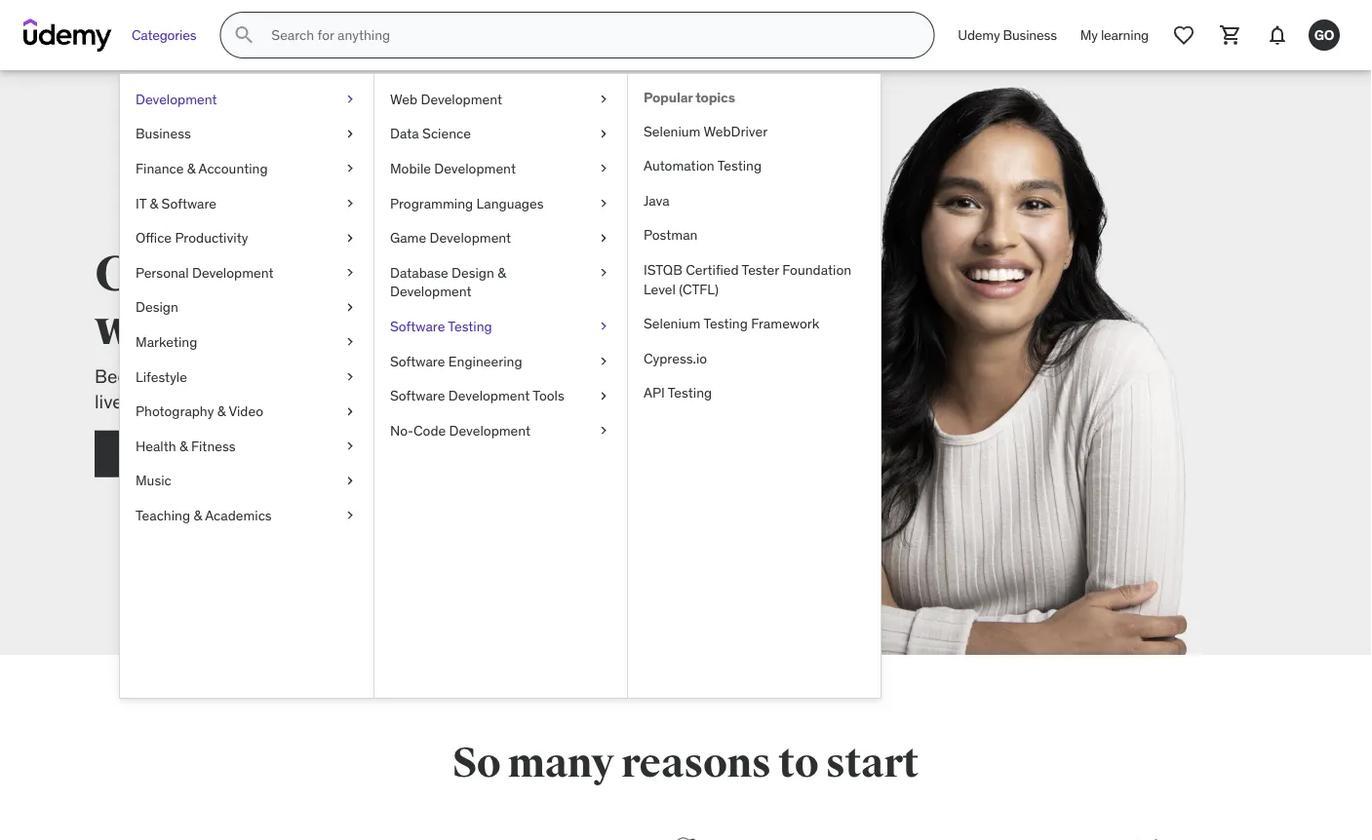 Task type: vqa. For each thing, say whether or not it's contained in the screenshot.
xsmall icon corresponding to Database Design & Development
yes



Task type: describe. For each thing, give the bounding box(es) containing it.
business link
[[120, 117, 374, 151]]

marketing
[[136, 333, 197, 351]]

us
[[207, 298, 259, 359]]

xsmall image for design
[[342, 298, 358, 317]]

xsmall image for software testing
[[596, 317, 612, 336]]

to
[[779, 738, 819, 789]]

xsmall image for teaching & academics
[[342, 506, 358, 525]]

software testing element
[[627, 74, 881, 698]]

istqb certified tester foundation level (ctfl) link
[[628, 253, 881, 307]]

istqb
[[644, 261, 683, 279]]

go link
[[1301, 12, 1348, 59]]

xsmall image for mobile development
[[596, 159, 612, 178]]

xsmall image for game development
[[596, 229, 612, 248]]

own
[[277, 390, 311, 414]]

an
[[168, 364, 188, 388]]

testing for selenium
[[704, 315, 748, 332]]

java link
[[628, 183, 881, 218]]

change
[[312, 364, 373, 388]]

testing for software
[[448, 318, 492, 335]]

tester
[[742, 261, 779, 279]]

data science link
[[375, 117, 627, 151]]

design inside the database design & development
[[452, 264, 494, 281]]

including
[[157, 390, 232, 414]]

languages
[[477, 194, 544, 212]]

xsmall image for software engineering
[[596, 352, 612, 371]]

xsmall image for personal development
[[342, 263, 358, 282]]

office
[[136, 229, 172, 247]]

programming languages
[[390, 194, 544, 212]]

my
[[1081, 26, 1098, 44]]

productivity
[[175, 229, 248, 247]]

& for academics
[[194, 507, 202, 524]]

cypress.io link
[[628, 341, 881, 376]]

udemy image
[[23, 19, 112, 52]]

udemy business
[[958, 26, 1057, 44]]

shopping cart with 0 items image
[[1219, 23, 1243, 47]]

finance
[[136, 160, 184, 177]]

Search for anything text field
[[268, 19, 910, 52]]

teaching & academics link
[[120, 499, 374, 533]]

xsmall image for office productivity
[[342, 229, 358, 248]]

xsmall image for marketing
[[342, 333, 358, 352]]

selenium for selenium testing framework
[[644, 315, 701, 332]]

reasons
[[621, 738, 771, 789]]

software engineering
[[390, 352, 522, 370]]

udemy business link
[[947, 12, 1069, 59]]

development up science
[[421, 90, 502, 108]]

game development link
[[375, 221, 627, 256]]

development down software development tools link
[[449, 422, 531, 439]]

come teach with us become an instructor and change lives — including your own
[[95, 244, 373, 414]]

code
[[414, 422, 446, 439]]

development up programming languages
[[434, 160, 516, 177]]

xsmall image for no-code development
[[596, 421, 612, 440]]

api testing link
[[628, 376, 881, 411]]

health & fitness
[[136, 437, 236, 455]]

submit search image
[[232, 23, 256, 47]]

level
[[644, 280, 676, 298]]

learning
[[1101, 26, 1149, 44]]

xsmall image for business
[[342, 124, 358, 144]]

my learning link
[[1069, 12, 1161, 59]]

teach
[[238, 244, 364, 305]]

design link
[[120, 290, 374, 325]]

health & fitness link
[[120, 429, 374, 464]]

api
[[644, 384, 665, 402]]

photography & video
[[136, 403, 263, 420]]

xsmall image for finance & accounting
[[342, 159, 358, 178]]

foundation
[[782, 261, 852, 279]]

mobile development
[[390, 160, 516, 177]]

xsmall image for development
[[342, 90, 358, 109]]

& inside the database design & development
[[498, 264, 506, 281]]

popular topics
[[644, 89, 735, 106]]

database design & development link
[[375, 256, 627, 309]]

mobile development link
[[375, 151, 627, 186]]

my learning
[[1081, 26, 1149, 44]]

photography & video link
[[120, 394, 374, 429]]

categories
[[132, 26, 196, 44]]

instructor
[[192, 364, 272, 388]]

cypress.io
[[644, 350, 707, 367]]

many
[[508, 738, 614, 789]]

selenium webdriver
[[644, 122, 768, 140]]

notifications image
[[1266, 23, 1290, 47]]

music link
[[120, 464, 374, 499]]

it
[[136, 194, 147, 212]]

xsmall image for web development
[[596, 90, 612, 109]]

xsmall image for data science
[[596, 124, 612, 144]]

lifestyle link
[[120, 360, 374, 394]]

get started link
[[95, 431, 407, 478]]

music
[[136, 472, 171, 490]]

selenium testing framework link
[[628, 307, 881, 341]]



Task type: locate. For each thing, give the bounding box(es) containing it.
xsmall image for photography & video
[[342, 402, 358, 421]]

xsmall image inside development link
[[342, 90, 358, 109]]

software engineering link
[[375, 344, 627, 379]]

data science
[[390, 125, 471, 143]]

testing for automation
[[718, 157, 762, 174]]

photography
[[136, 403, 214, 420]]

personal development
[[136, 264, 274, 281]]

(ctfl)
[[679, 280, 719, 298]]

& down game development link
[[498, 264, 506, 281]]

0 vertical spatial design
[[452, 264, 494, 281]]

selenium
[[644, 122, 701, 140], [644, 315, 701, 332]]

& for accounting
[[187, 160, 196, 177]]

xsmall image for software development tools
[[596, 387, 612, 406]]

& for software
[[150, 194, 158, 212]]

& for fitness
[[179, 437, 188, 455]]

automation
[[644, 157, 715, 174]]

business right udemy
[[1003, 26, 1057, 44]]

database design & development
[[390, 264, 506, 300]]

business up "finance"
[[136, 125, 191, 143]]

xsmall image inside business link
[[342, 124, 358, 144]]

science
[[422, 125, 471, 143]]

& left video
[[217, 403, 226, 420]]

xsmall image inside marketing link
[[342, 333, 358, 352]]

xsmall image inside programming languages link
[[596, 194, 612, 213]]

xsmall image inside web development link
[[596, 90, 612, 109]]

xsmall image for it & software
[[342, 194, 358, 213]]

xsmall image
[[342, 124, 358, 144], [342, 159, 358, 178], [596, 194, 612, 213], [342, 229, 358, 248], [342, 263, 358, 282], [596, 263, 612, 282], [596, 421, 612, 440], [342, 472, 358, 491], [342, 506, 358, 525]]

engineering
[[448, 352, 522, 370]]

testing down (ctfl)
[[704, 315, 748, 332]]

software for software testing
[[390, 318, 445, 335]]

xsmall image inside finance & accounting link
[[342, 159, 358, 178]]

xsmall image inside lifestyle link
[[342, 367, 358, 387]]

software up office productivity
[[162, 194, 217, 212]]

software up code
[[390, 387, 445, 405]]

1 selenium from the top
[[644, 122, 701, 140]]

accounting
[[198, 160, 268, 177]]

software testing link
[[375, 309, 627, 344]]

xsmall image inside data science link
[[596, 124, 612, 144]]

2 selenium from the top
[[644, 315, 701, 332]]

game
[[390, 229, 426, 247]]

software for software engineering
[[390, 352, 445, 370]]

software for software development tools
[[390, 387, 445, 405]]

office productivity link
[[120, 221, 374, 256]]

postman
[[644, 226, 698, 244]]

xsmall image for health & fitness
[[342, 437, 358, 456]]

development down programming languages
[[430, 229, 511, 247]]

& right "finance"
[[187, 160, 196, 177]]

office productivity
[[136, 229, 248, 247]]

get started
[[210, 444, 292, 464]]

1 horizontal spatial design
[[452, 264, 494, 281]]

software down software testing
[[390, 352, 445, 370]]

topics
[[696, 89, 735, 106]]

testing inside software testing link
[[448, 318, 492, 335]]

& right the it
[[150, 194, 158, 212]]

business inside udemy business link
[[1003, 26, 1057, 44]]

xsmall image inside music link
[[342, 472, 358, 491]]

xsmall image for database design & development
[[596, 263, 612, 282]]

testing right api
[[668, 384, 712, 402]]

java
[[644, 192, 670, 209]]

xsmall image inside mobile development link
[[596, 159, 612, 178]]

xsmall image
[[342, 90, 358, 109], [596, 90, 612, 109], [596, 124, 612, 144], [596, 159, 612, 178], [342, 194, 358, 213], [596, 229, 612, 248], [342, 298, 358, 317], [596, 317, 612, 336], [342, 333, 358, 352], [596, 352, 612, 371], [342, 367, 358, 387], [596, 387, 612, 406], [342, 402, 358, 421], [342, 437, 358, 456]]

software up software engineering
[[390, 318, 445, 335]]

xsmall image inside software testing link
[[596, 317, 612, 336]]

health
[[136, 437, 176, 455]]

&
[[187, 160, 196, 177], [150, 194, 158, 212], [498, 264, 506, 281], [217, 403, 226, 420], [179, 437, 188, 455], [194, 507, 202, 524]]

web
[[390, 90, 418, 108]]

finance & accounting link
[[120, 151, 374, 186]]

categories button
[[120, 12, 208, 59]]

business inside business link
[[136, 125, 191, 143]]

software testing
[[390, 318, 492, 335]]

selenium up cypress.io
[[644, 315, 701, 332]]

tools
[[533, 387, 565, 405]]

teaching
[[136, 507, 190, 524]]

development
[[136, 90, 217, 108], [421, 90, 502, 108], [434, 160, 516, 177], [430, 229, 511, 247], [192, 264, 274, 281], [390, 283, 472, 300], [448, 387, 530, 405], [449, 422, 531, 439]]

automation testing link
[[628, 149, 881, 183]]

and
[[277, 364, 308, 388]]

selenium testing framework
[[644, 315, 820, 332]]

—
[[136, 390, 152, 414]]

xsmall image for lifestyle
[[342, 367, 358, 387]]

get
[[210, 444, 236, 464]]

istqb certified tester foundation level (ctfl)
[[644, 261, 852, 298]]

xsmall image inside software engineering link
[[596, 352, 612, 371]]

programming languages link
[[375, 186, 627, 221]]

xsmall image inside software development tools link
[[596, 387, 612, 406]]

design
[[452, 264, 494, 281], [136, 299, 178, 316]]

development down categories dropdown button
[[136, 90, 217, 108]]

started
[[239, 444, 292, 464]]

go
[[1315, 26, 1335, 44]]

xsmall image inside it & software link
[[342, 194, 358, 213]]

it & software
[[136, 194, 217, 212]]

postman link
[[628, 218, 881, 253]]

xsmall image inside no-code development link
[[596, 421, 612, 440]]

xsmall image inside teaching & academics link
[[342, 506, 358, 525]]

video
[[229, 403, 263, 420]]

certified
[[686, 261, 739, 279]]

& for video
[[217, 403, 226, 420]]

so many reasons to start
[[453, 738, 919, 789]]

web development link
[[375, 82, 627, 117]]

1 vertical spatial business
[[136, 125, 191, 143]]

no-code development
[[390, 422, 531, 439]]

testing down webdriver
[[718, 157, 762, 174]]

start
[[826, 738, 919, 789]]

software development tools link
[[375, 379, 627, 414]]

xsmall image for music
[[342, 472, 358, 491]]

testing inside selenium testing framework link
[[704, 315, 748, 332]]

& right health
[[179, 437, 188, 455]]

development inside the database design & development
[[390, 283, 472, 300]]

0 horizontal spatial business
[[136, 125, 191, 143]]

1 horizontal spatial business
[[1003, 26, 1057, 44]]

academics
[[205, 507, 272, 524]]

teaching & academics
[[136, 507, 272, 524]]

come
[[95, 244, 229, 305]]

become
[[95, 364, 163, 388]]

1 vertical spatial selenium
[[644, 315, 701, 332]]

development down database
[[390, 283, 472, 300]]

xsmall image inside photography & video link
[[342, 402, 358, 421]]

your
[[236, 390, 272, 414]]

0 horizontal spatial design
[[136, 299, 178, 316]]

0 vertical spatial selenium
[[644, 122, 701, 140]]

0 vertical spatial business
[[1003, 26, 1057, 44]]

marketing link
[[120, 325, 374, 360]]

xsmall image inside design link
[[342, 298, 358, 317]]

& right teaching
[[194, 507, 202, 524]]

development down office productivity 'link'
[[192, 264, 274, 281]]

xsmall image inside office productivity 'link'
[[342, 229, 358, 248]]

xsmall image for programming languages
[[596, 194, 612, 213]]

software development tools
[[390, 387, 565, 405]]

1 vertical spatial design
[[136, 299, 178, 316]]

fitness
[[191, 437, 236, 455]]

automation testing
[[644, 157, 762, 174]]

data
[[390, 125, 419, 143]]

it & software link
[[120, 186, 374, 221]]

testing for api
[[668, 384, 712, 402]]

design down personal
[[136, 299, 178, 316]]

development down engineering
[[448, 387, 530, 405]]

software
[[162, 194, 217, 212], [390, 318, 445, 335], [390, 352, 445, 370], [390, 387, 445, 405]]

selenium down popular
[[644, 122, 701, 140]]

xsmall image inside game development link
[[596, 229, 612, 248]]

design down game development
[[452, 264, 494, 281]]

wishlist image
[[1172, 23, 1196, 47]]

testing inside "automation testing" link
[[718, 157, 762, 174]]

testing inside api testing link
[[668, 384, 712, 402]]

so
[[453, 738, 501, 789]]

personal
[[136, 264, 189, 281]]

programming
[[390, 194, 473, 212]]

with
[[95, 298, 198, 359]]

testing up software engineering
[[448, 318, 492, 335]]

development link
[[120, 82, 374, 117]]

selenium for selenium webdriver
[[644, 122, 701, 140]]

game development
[[390, 229, 511, 247]]

lives
[[95, 390, 132, 414]]

web development
[[390, 90, 502, 108]]

xsmall image inside database design & development link
[[596, 263, 612, 282]]

xsmall image inside 'health & fitness' link
[[342, 437, 358, 456]]

xsmall image inside personal development link
[[342, 263, 358, 282]]

no-
[[390, 422, 414, 439]]

webdriver
[[704, 122, 768, 140]]



